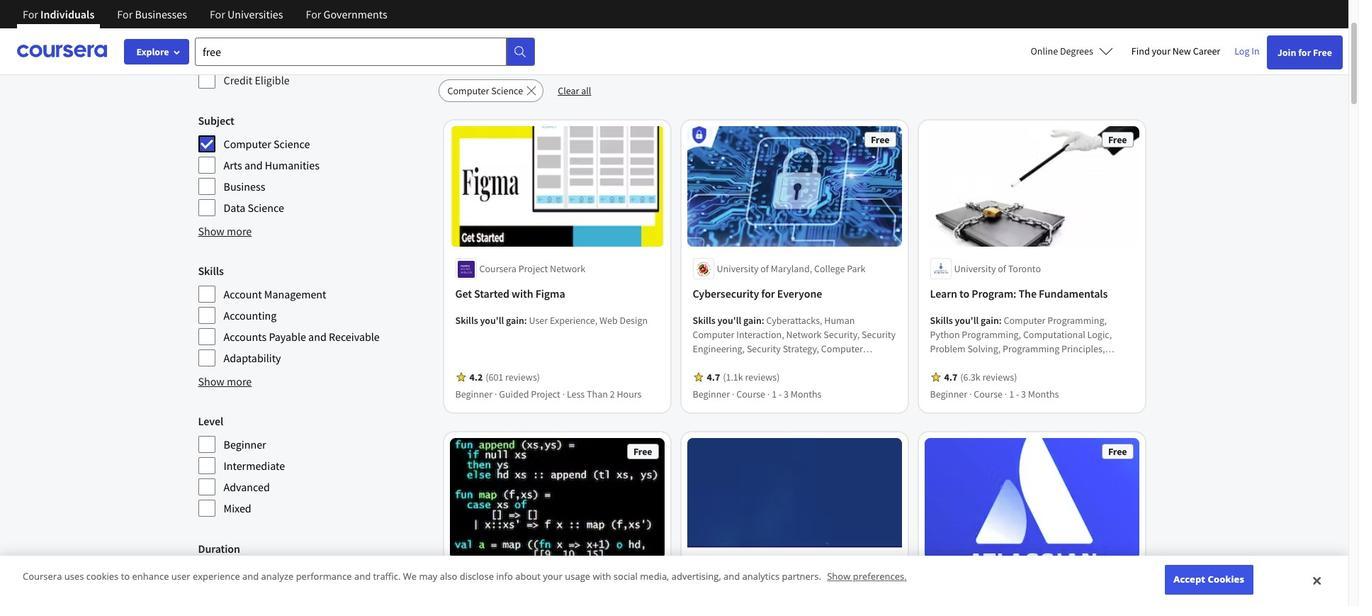 Task type: locate. For each thing, give the bounding box(es) containing it.
2 skills you'll gain : from the left
[[930, 314, 1004, 327]]

network right the analytics
[[788, 575, 823, 588]]

show more down the data
[[198, 224, 252, 238]]

0 horizontal spatial gain
[[506, 314, 524, 327]]

interaction,
[[737, 329, 785, 341]]

2 4.7 from the left
[[945, 371, 958, 384]]

1 1 from the left
[[772, 388, 777, 401]]

3 you'll from the left
[[955, 314, 979, 327]]

to right the cookies
[[121, 570, 130, 583]]

1 vertical spatial management,
[[712, 371, 769, 384]]

0 horizontal spatial 1
[[772, 388, 777, 401]]

may
[[419, 570, 438, 583]]

started
[[474, 287, 510, 301]]

1 horizontal spatial skills you'll gain :
[[930, 314, 1004, 327]]

2 horizontal spatial of
[[998, 263, 1007, 275]]

1 horizontal spatial reviews)
[[745, 371, 780, 384]]

0 vertical spatial computer science
[[448, 84, 523, 97]]

2 horizontal spatial for
[[1299, 46, 1312, 59]]

hours
[[617, 388, 642, 401], [281, 565, 309, 579]]

management,
[[829, 357, 886, 370], [712, 371, 769, 384]]

4 for from the left
[[306, 7, 321, 21]]

· down (1.1k
[[732, 388, 735, 401]]

free
[[1313, 46, 1333, 59], [871, 133, 890, 146], [1109, 133, 1127, 146], [634, 445, 652, 458], [1109, 445, 1127, 458]]

1 horizontal spatial management
[[765, 385, 819, 398]]

1 horizontal spatial 2
[[610, 388, 615, 401]]

computer inside button
[[448, 84, 489, 97]]

for for individuals
[[23, 7, 38, 21]]

for governments
[[306, 7, 387, 21]]

1 show more button from the top
[[198, 223, 252, 240]]

1 vertical spatial show more
[[198, 374, 252, 388]]

2 beginner · course · 1 - 3 months from the left
[[930, 388, 1059, 401]]

· down 4.7 (6.3k reviews)
[[1005, 388, 1008, 401]]

thinking, down 'tools,'
[[995, 371, 1034, 384]]

1 horizontal spatial hours
[[617, 388, 642, 401]]

coursera up started
[[480, 263, 517, 275]]

1 gain from the left
[[506, 314, 524, 327]]

3 : from the left
[[999, 314, 1002, 327]]

with
[[512, 287, 533, 301], [593, 570, 611, 583]]

science
[[491, 84, 523, 97], [274, 137, 310, 151], [248, 201, 284, 215]]

-
[[779, 388, 782, 401], [1016, 388, 1019, 401]]

show up level
[[198, 374, 225, 388]]

0 horizontal spatial your
[[543, 570, 563, 583]]

show more button for adaptability
[[198, 373, 252, 390]]

user
[[529, 314, 548, 327]]

analyze
[[261, 570, 294, 583]]

for individuals
[[23, 7, 95, 21]]

0 vertical spatial hours
[[617, 388, 642, 401]]

1 3 from the left
[[784, 388, 789, 401]]

cybersecurity
[[693, 287, 759, 301]]

management inside cyberattacks, human computer interaction, network security, security engineering, security strategy, computer security models, leadership and management, risk management, software security, computer security incident management
[[765, 385, 819, 398]]

1 horizontal spatial with
[[593, 570, 611, 583]]

account management
[[224, 287, 326, 301]]

arts and humanities
[[224, 158, 320, 172]]

0 horizontal spatial computational
[[930, 371, 993, 384]]

for inside cybersecurity for everyone link
[[762, 287, 775, 301]]

0 horizontal spatial -
[[779, 388, 782, 401]]

2 - from the left
[[1016, 388, 1019, 401]]

4.7 left (1.1k
[[707, 371, 720, 384]]

beginner up intermediate
[[224, 437, 266, 452]]

2 months from the left
[[1028, 388, 1059, 401]]

1 horizontal spatial 3
[[1021, 388, 1026, 401]]

governments
[[324, 7, 387, 21]]

than inside duration "group"
[[246, 565, 271, 579]]

show more button down the data
[[198, 223, 252, 240]]

career
[[1193, 45, 1221, 57]]

reviews) right (6.3k
[[983, 371, 1018, 384]]

1 · from the left
[[495, 388, 497, 401]]

science up humanities
[[274, 137, 310, 151]]

·
[[495, 388, 497, 401], [563, 388, 565, 401], [732, 388, 735, 401], [768, 388, 770, 401], [970, 388, 972, 401], [1005, 388, 1008, 401]]

2 gain from the left
[[744, 314, 762, 327]]

2 horizontal spatial :
[[999, 314, 1002, 327]]

0 horizontal spatial management,
[[712, 371, 769, 384]]

1 vertical spatial management
[[765, 385, 819, 398]]

coursera uses cookies to enhance user experience and analyze performance and traffic. we may also disclose info about your usage with social media, advertising, and analytics partners. show preferences.
[[23, 570, 907, 583]]

skills you'll gain :
[[693, 314, 767, 327], [930, 314, 1004, 327]]

3 for from the left
[[210, 7, 225, 21]]

skills you'll gain : for learn
[[930, 314, 1004, 327]]

computational up mathematics
[[930, 371, 993, 384]]

figma
[[536, 287, 565, 301]]

security down risk
[[693, 385, 727, 398]]

of left toronto
[[998, 263, 1007, 275]]

2 inside duration "group"
[[273, 565, 278, 579]]

university for to
[[954, 263, 996, 275]]

3 for program:
[[1021, 388, 1026, 401]]

for for join for free
[[1299, 46, 1312, 59]]

1 vertical spatial thinking,
[[995, 371, 1034, 384]]

for left everyone
[[762, 287, 775, 301]]

1 horizontal spatial -
[[1016, 388, 1019, 401]]

1 vertical spatial programming
[[974, 357, 1031, 370]]

leadership
[[763, 357, 809, 370]]

duration group
[[198, 540, 430, 606]]

skills up engineering,
[[693, 314, 716, 327]]

and left traffic. on the bottom of the page
[[354, 570, 371, 583]]

1 reviews) from the left
[[505, 371, 540, 384]]

gain left user
[[506, 314, 524, 327]]

1 vertical spatial than
[[246, 565, 271, 579]]

1 horizontal spatial course
[[974, 388, 1003, 401]]

university of toronto
[[954, 263, 1041, 275]]

0 vertical spatial more
[[227, 224, 252, 238]]

less down the duration
[[224, 565, 244, 579]]

for for universities
[[210, 7, 225, 21]]

0 horizontal spatial coursera
[[23, 570, 62, 583]]

analytics
[[743, 570, 780, 583]]

course down 4.7 (6.3k reviews)
[[974, 388, 1003, 401]]

you'll down started
[[480, 314, 504, 327]]

2 3 from the left
[[1021, 388, 1026, 401]]

security, right software
[[810, 371, 846, 384]]

principles,
[[1062, 343, 1105, 355]]

find your new career link
[[1125, 43, 1228, 60]]

humanities
[[265, 158, 320, 172]]

2 reviews) from the left
[[745, 371, 780, 384]]

show preferences. link
[[827, 570, 907, 583]]

get started with figma
[[455, 287, 565, 301]]

computer science inside subject group
[[224, 137, 310, 151]]

2 show more button from the top
[[198, 373, 252, 390]]

show more for adaptability
[[198, 374, 252, 388]]

2 for from the left
[[117, 7, 133, 21]]

1 more from the top
[[227, 224, 252, 238]]

2 : from the left
[[762, 314, 765, 327]]

4.7
[[707, 371, 720, 384], [945, 371, 958, 384]]

programming, up solving,
[[962, 329, 1022, 341]]

guided
[[499, 388, 529, 401]]

2 horizontal spatial gain
[[981, 314, 999, 327]]

beginner down risk
[[693, 388, 730, 401]]

problem
[[930, 343, 966, 355]]

1 horizontal spatial computer science
[[448, 84, 523, 97]]

engineering,
[[693, 343, 745, 355]]

you'll
[[480, 314, 504, 327], [718, 314, 742, 327], [955, 314, 979, 327]]

show more button
[[198, 223, 252, 240], [198, 373, 252, 390]]

months down algorithms,
[[1028, 388, 1059, 401]]

of
[[761, 263, 769, 275], [998, 263, 1007, 275], [523, 575, 532, 588]]

- for program:
[[1016, 388, 1019, 401]]

1 vertical spatial hours
[[281, 565, 309, 579]]

0 horizontal spatial coursera project network
[[480, 263, 586, 275]]

0 vertical spatial 2
[[610, 388, 615, 401]]

less inside duration "group"
[[224, 565, 244, 579]]

1 vertical spatial computational
[[930, 371, 993, 384]]

management down software
[[765, 385, 819, 398]]

0 horizontal spatial with
[[512, 287, 533, 301]]

security left "python"
[[862, 329, 896, 341]]

management, down models,
[[712, 371, 769, 384]]

beginner down (6.3k
[[930, 388, 968, 401]]

more
[[227, 224, 252, 238], [227, 374, 252, 388]]

computer programming, python programming, computational logic, problem solving, programming principles, computer programming tools, critical thinking, computational thinking, algorithms, mathematics
[[930, 314, 1130, 398]]

computer science down 1,310
[[448, 84, 523, 97]]

security up risk
[[693, 357, 727, 370]]

2
[[610, 388, 615, 401], [273, 565, 278, 579]]

1 horizontal spatial your
[[1152, 45, 1171, 57]]

4.7 for learn
[[945, 371, 958, 384]]

0 horizontal spatial course
[[737, 388, 766, 401]]

0 vertical spatial with
[[512, 287, 533, 301]]

0 horizontal spatial than
[[246, 565, 271, 579]]

network up get started with figma link
[[550, 263, 586, 275]]

None search field
[[195, 37, 535, 66]]

0 vertical spatial network
[[550, 263, 586, 275]]

business
[[224, 179, 265, 194]]

1 down 4.7 (6.3k reviews)
[[1009, 388, 1014, 401]]

0 horizontal spatial 4.7
[[707, 371, 720, 384]]

1 skills you'll gain : from the left
[[693, 314, 767, 327]]

computer
[[448, 84, 489, 97], [224, 137, 271, 151], [1004, 314, 1046, 327], [693, 329, 735, 341], [821, 343, 863, 355], [930, 357, 972, 370], [848, 371, 890, 384]]

of right info on the left
[[523, 575, 532, 588]]

0 horizontal spatial beginner · course · 1 - 3 months
[[693, 388, 822, 401]]

1 for everyone
[[772, 388, 777, 401]]

· down (6.3k
[[970, 388, 972, 401]]

1 horizontal spatial coursera
[[480, 263, 517, 275]]

1 horizontal spatial less
[[567, 388, 585, 401]]

0 horizontal spatial months
[[791, 388, 822, 401]]

course down 4.7 (1.1k reviews)
[[737, 388, 766, 401]]

1 vertical spatial show
[[198, 374, 225, 388]]

management
[[264, 287, 326, 301], [765, 385, 819, 398]]

log in link
[[1228, 43, 1267, 60]]

1 horizontal spatial gain
[[744, 314, 762, 327]]

0 horizontal spatial management
[[264, 287, 326, 301]]

skills group
[[198, 262, 430, 367]]

0 horizontal spatial computer science
[[224, 137, 310, 151]]

1 down software
[[772, 388, 777, 401]]

2 vertical spatial network
[[788, 575, 823, 588]]

programming down solving,
[[974, 357, 1031, 370]]

and inside cyberattacks, human computer interaction, network security, security engineering, security strategy, computer security models, leadership and management, risk management, software security, computer security incident management
[[811, 357, 827, 370]]

1 vertical spatial science
[[274, 137, 310, 151]]

0 horizontal spatial less
[[224, 565, 244, 579]]

0 vertical spatial less
[[567, 388, 585, 401]]

science down business
[[248, 201, 284, 215]]

degrees
[[1060, 45, 1094, 57]]

social
[[614, 570, 638, 583]]

logic,
[[1088, 329, 1112, 341]]

university of maryland, college park
[[717, 263, 866, 275]]

1 horizontal spatial programming,
[[1048, 314, 1107, 327]]

more down adaptability
[[227, 374, 252, 388]]

for universities
[[210, 7, 283, 21]]

your right about
[[543, 570, 563, 583]]

coursera left the uses
[[23, 570, 62, 583]]

1 : from the left
[[524, 314, 527, 327]]

reviews) up the guided
[[505, 371, 540, 384]]

computational up 'tools,'
[[1023, 329, 1086, 341]]

beginner for learn
[[930, 388, 968, 401]]

1
[[772, 388, 777, 401], [1009, 388, 1014, 401]]

less
[[567, 388, 585, 401], [224, 565, 244, 579]]

gain down program:
[[981, 314, 999, 327]]

0 vertical spatial than
[[587, 388, 608, 401]]

and right arts
[[244, 158, 263, 172]]

: up interaction,
[[762, 314, 765, 327]]

show
[[198, 224, 225, 238], [198, 374, 225, 388], [827, 570, 851, 583]]

1 4.7 from the left
[[707, 371, 720, 384]]

more down the data
[[227, 224, 252, 238]]

less right the guided
[[567, 388, 585, 401]]

for
[[549, 28, 574, 54], [1299, 46, 1312, 59], [762, 287, 775, 301]]

you'll up "python"
[[955, 314, 979, 327]]

3 reviews) from the left
[[983, 371, 1018, 384]]

programming,
[[1048, 314, 1107, 327], [962, 329, 1022, 341]]

security, down human
[[824, 329, 860, 341]]

skills up account
[[198, 264, 224, 278]]

4.7 for cybersecurity
[[707, 371, 720, 384]]

get started with figma link
[[455, 285, 659, 302]]

1 horizontal spatial thinking,
[[1091, 357, 1130, 370]]

1 course from the left
[[737, 388, 766, 401]]

for inside join for free link
[[1299, 46, 1312, 59]]

for left businesses
[[117, 7, 133, 21]]

0 horizontal spatial thinking,
[[995, 371, 1034, 384]]

thinking, down logic,
[[1091, 357, 1130, 370]]

programming up 'tools,'
[[1003, 343, 1060, 355]]

0 horizontal spatial you'll
[[480, 314, 504, 327]]

toronto
[[1008, 263, 1041, 275]]

1 horizontal spatial :
[[762, 314, 765, 327]]

show for data science
[[198, 224, 225, 238]]

web
[[600, 314, 618, 327]]

:
[[524, 314, 527, 327], [762, 314, 765, 327], [999, 314, 1002, 327]]

beginner down 4.2
[[455, 388, 493, 401]]

than
[[587, 388, 608, 401], [246, 565, 271, 579]]

1 show more from the top
[[198, 224, 252, 238]]

science down 'results'
[[491, 84, 523, 97]]

reviews) up incident
[[745, 371, 780, 384]]

fundamentals
[[1039, 287, 1108, 301]]

network up strategy,
[[786, 329, 822, 341]]

: down program:
[[999, 314, 1002, 327]]

- down software
[[779, 388, 782, 401]]

0 vertical spatial management,
[[829, 357, 886, 370]]

management inside "skills" group
[[264, 287, 326, 301]]

2 show more from the top
[[198, 374, 252, 388]]

1 vertical spatial computer science
[[224, 137, 310, 151]]

show more button down adaptability
[[198, 373, 252, 390]]

beginner · course · 1 - 3 months down 4.7 (1.1k reviews)
[[693, 388, 822, 401]]

2 · from the left
[[563, 388, 565, 401]]

for left 'governments'
[[306, 7, 321, 21]]

for for businesses
[[117, 7, 133, 21]]

4.7 up mathematics
[[945, 371, 958, 384]]

thinking,
[[1091, 357, 1130, 370], [995, 371, 1034, 384]]

credit eligible
[[224, 73, 290, 87]]

1 horizontal spatial months
[[1028, 388, 1059, 401]]

What do you want to learn? text field
[[195, 37, 507, 66]]

skills up "python"
[[930, 314, 953, 327]]

1 for from the left
[[23, 7, 38, 21]]

show more for data science
[[198, 224, 252, 238]]

1 vertical spatial programming,
[[962, 329, 1022, 341]]

1 beginner · course · 1 - 3 months from the left
[[693, 388, 822, 401]]

4 · from the left
[[768, 388, 770, 401]]

log in
[[1235, 45, 1260, 57]]

0 vertical spatial show more
[[198, 224, 252, 238]]

0 horizontal spatial reviews)
[[505, 371, 540, 384]]

coursera left partners.
[[717, 575, 754, 588]]

management up "accounts payable and receivable"
[[264, 287, 326, 301]]

1 horizontal spatial 1
[[1009, 388, 1014, 401]]

for left individuals in the top left of the page
[[23, 7, 38, 21]]

2 horizontal spatial reviews)
[[983, 371, 1018, 384]]

partners.
[[782, 570, 821, 583]]

2 more from the top
[[227, 374, 252, 388]]

clear all
[[558, 84, 591, 97]]

0 horizontal spatial 3
[[784, 388, 789, 401]]

1 horizontal spatial than
[[587, 388, 608, 401]]

incident
[[729, 385, 763, 398]]

tools,
[[1033, 357, 1058, 370]]

gain up interaction,
[[744, 314, 762, 327]]

programming
[[1003, 343, 1060, 355], [974, 357, 1031, 370]]

to right learn
[[960, 287, 970, 301]]

in
[[1252, 45, 1260, 57]]

skills you'll gain : down cybersecurity at the right top
[[693, 314, 767, 327]]

· down the (601
[[495, 388, 497, 401]]

security
[[862, 329, 896, 341], [747, 343, 781, 355], [693, 357, 727, 370], [693, 385, 727, 398]]

0 horizontal spatial of
[[523, 575, 532, 588]]

for for governments
[[306, 7, 321, 21]]

computer science up arts and humanities
[[224, 137, 310, 151]]

1 vertical spatial project
[[531, 388, 561, 401]]

show right partners.
[[827, 570, 851, 583]]

1 horizontal spatial beginner · course · 1 - 3 months
[[930, 388, 1059, 401]]

with left 'social'
[[593, 570, 611, 583]]

1 horizontal spatial to
[[960, 287, 970, 301]]

months down software
[[791, 388, 822, 401]]

and left analyze
[[242, 570, 259, 583]]

5 · from the left
[[970, 388, 972, 401]]

for right join
[[1299, 46, 1312, 59]]

performance
[[296, 570, 352, 583]]

find your new career
[[1132, 45, 1221, 57]]

1 vertical spatial less
[[224, 565, 244, 579]]

join for free link
[[1267, 35, 1343, 69]]

2 horizontal spatial you'll
[[955, 314, 979, 327]]

and down strategy,
[[811, 357, 827, 370]]

1 vertical spatial 2
[[273, 565, 278, 579]]

eligible
[[255, 73, 290, 87]]

of for program:
[[998, 263, 1007, 275]]

· right the guided
[[563, 388, 565, 401]]

1 horizontal spatial 4.7
[[945, 371, 958, 384]]

programming, up logic,
[[1048, 314, 1107, 327]]

management, down human
[[829, 357, 886, 370]]

: left user
[[524, 314, 527, 327]]

1 horizontal spatial university
[[717, 263, 759, 275]]

with left figma
[[512, 287, 533, 301]]

beginner · course · 1 - 3 months for for
[[693, 388, 822, 401]]

3
[[784, 388, 789, 401], [1021, 388, 1026, 401]]

for left "free"
[[549, 28, 574, 54]]

show more down adaptability
[[198, 374, 252, 388]]

1 - from the left
[[779, 388, 782, 401]]

2 1 from the left
[[1009, 388, 1014, 401]]

- down 4.7 (6.3k reviews)
[[1016, 388, 1019, 401]]

1 months from the left
[[791, 388, 822, 401]]

beginner · course · 1 - 3 months down 4.7 (6.3k reviews)
[[930, 388, 1059, 401]]

6 · from the left
[[1005, 388, 1008, 401]]

payable
[[269, 330, 306, 344]]

2 course from the left
[[974, 388, 1003, 401]]

course
[[737, 388, 766, 401], [974, 388, 1003, 401]]

0 horizontal spatial university
[[480, 575, 521, 588]]

cyberattacks, human computer interaction, network security, security engineering, security strategy, computer security models, leadership and management, risk management, software security, computer security incident management
[[693, 314, 896, 398]]

3 gain from the left
[[981, 314, 999, 327]]

show down the data
[[198, 224, 225, 238]]

1 horizontal spatial computational
[[1023, 329, 1086, 341]]

and inside subject group
[[244, 158, 263, 172]]

2 you'll from the left
[[718, 314, 742, 327]]

0 horizontal spatial hours
[[281, 565, 309, 579]]

1 horizontal spatial of
[[761, 263, 769, 275]]

accept
[[1174, 573, 1206, 586]]

skills you'll gain : up "python"
[[930, 314, 1004, 327]]

your right find
[[1152, 45, 1171, 57]]

security,
[[824, 329, 860, 341], [810, 371, 846, 384]]

reviews) for everyone
[[745, 371, 780, 384]]

for up the filter
[[210, 7, 225, 21]]

· right incident
[[768, 388, 770, 401]]

of up cybersecurity for everyone
[[761, 263, 769, 275]]

0 horizontal spatial skills you'll gain :
[[693, 314, 767, 327]]

also
[[440, 570, 457, 583]]



Task type: vqa. For each thing, say whether or not it's contained in the screenshot.
14
no



Task type: describe. For each thing, give the bounding box(es) containing it.
course for to
[[974, 388, 1003, 401]]

join
[[1278, 46, 1297, 59]]

0 horizontal spatial to
[[121, 570, 130, 583]]

0 vertical spatial thinking,
[[1091, 357, 1130, 370]]

2 vertical spatial show
[[827, 570, 851, 583]]

show more button for data science
[[198, 223, 252, 240]]

1 vertical spatial coursera project network
[[717, 575, 823, 588]]

skills down the get
[[455, 314, 478, 327]]

media,
[[640, 570, 669, 583]]

2 horizontal spatial coursera
[[717, 575, 754, 588]]

accept cookies
[[1174, 573, 1245, 586]]

0 vertical spatial computational
[[1023, 329, 1086, 341]]

college
[[814, 263, 845, 275]]

of for everyone
[[761, 263, 769, 275]]

clear all button
[[549, 79, 600, 102]]

algorithms,
[[1035, 371, 1083, 384]]

gain for cybersecurity
[[744, 314, 762, 327]]

(1.1k
[[723, 371, 743, 384]]

skills you'll gain : for cybersecurity
[[693, 314, 767, 327]]

cybersecurity for everyone
[[693, 287, 822, 301]]

traffic.
[[373, 570, 401, 583]]

course for for
[[737, 388, 766, 401]]

for for cybersecurity for everyone
[[762, 287, 775, 301]]

advanced
[[224, 480, 270, 494]]

0 horizontal spatial for
[[549, 28, 574, 54]]

design
[[620, 314, 648, 327]]

2 vertical spatial project
[[756, 575, 786, 588]]

coursera image
[[17, 40, 107, 63]]

results
[[488, 28, 545, 54]]

more for adaptability
[[227, 374, 252, 388]]

security down interaction,
[[747, 343, 781, 355]]

more for data science
[[227, 224, 252, 238]]

strategy,
[[783, 343, 819, 355]]

reviews) for program:
[[983, 371, 1018, 384]]

show for adaptability
[[198, 374, 225, 388]]

uses
[[64, 570, 84, 583]]

join for free
[[1278, 46, 1333, 59]]

the
[[1019, 287, 1037, 301]]

4.2 (601 reviews)
[[470, 371, 540, 384]]

science inside computer science button
[[491, 84, 523, 97]]

0 vertical spatial coursera project network
[[480, 263, 586, 275]]

skills you'll gain : user experience, web design
[[455, 314, 648, 327]]

0 vertical spatial programming,
[[1048, 314, 1107, 327]]

duration
[[198, 542, 240, 556]]

beginner · course · 1 - 3 months for to
[[930, 388, 1059, 401]]

computer inside subject group
[[224, 137, 271, 151]]

: for cybersecurity for everyone
[[762, 314, 765, 327]]

credit
[[224, 73, 252, 87]]

filter
[[198, 29, 230, 47]]

experience
[[193, 570, 240, 583]]

: for learn to program: the fundamentals
[[999, 314, 1002, 327]]

software
[[771, 371, 808, 384]]

banner navigation
[[11, 0, 399, 39]]

accounts payable and receivable
[[224, 330, 380, 344]]

log
[[1235, 45, 1250, 57]]

computer science inside button
[[448, 84, 523, 97]]

- for everyone
[[779, 388, 782, 401]]

0 vertical spatial to
[[960, 287, 970, 301]]

1 vertical spatial with
[[593, 570, 611, 583]]

intermediate
[[224, 459, 285, 473]]

we
[[403, 570, 417, 583]]

1 you'll from the left
[[480, 314, 504, 327]]

network inside cyberattacks, human computer interaction, network security, security engineering, security strategy, computer security models, leadership and management, risk management, software security, computer security incident management
[[786, 329, 822, 341]]

level
[[198, 414, 223, 428]]

and inside "skills" group
[[308, 330, 327, 344]]

"free"
[[577, 28, 630, 54]]

less than 2 hours
[[224, 565, 309, 579]]

python
[[930, 329, 960, 341]]

skills inside group
[[198, 264, 224, 278]]

1 horizontal spatial management,
[[829, 357, 886, 370]]

hours inside duration "group"
[[281, 565, 309, 579]]

beginner inside level 'group'
[[224, 437, 266, 452]]

0 vertical spatial security,
[[824, 329, 860, 341]]

subject
[[198, 113, 234, 128]]

critical
[[1060, 357, 1089, 370]]

by
[[233, 29, 247, 47]]

1,310
[[438, 28, 484, 54]]

3 for everyone
[[784, 388, 789, 401]]

experience,
[[550, 314, 598, 327]]

for businesses
[[117, 7, 187, 21]]

and left the analytics
[[724, 570, 740, 583]]

you'll for learn to program: the fundamentals
[[955, 314, 979, 327]]

explore
[[136, 45, 169, 58]]

months for everyone
[[791, 388, 822, 401]]

accounts
[[224, 330, 267, 344]]

solving,
[[968, 343, 1001, 355]]

3 · from the left
[[732, 388, 735, 401]]

reviews) for with
[[505, 371, 540, 384]]

find
[[1132, 45, 1150, 57]]

gain for learn
[[981, 314, 999, 327]]

2 vertical spatial science
[[248, 201, 284, 215]]

subject group
[[198, 112, 430, 217]]

arts
[[224, 158, 242, 172]]

beginner for get
[[455, 388, 493, 401]]

cybersecurity for everyone link
[[693, 285, 896, 302]]

beginner for cybersecurity
[[693, 388, 730, 401]]

4.7 (6.3k reviews)
[[945, 371, 1018, 384]]

cookies
[[86, 570, 119, 583]]

1 vertical spatial your
[[543, 570, 563, 583]]

4.7 (1.1k reviews)
[[707, 371, 780, 384]]

1 vertical spatial security,
[[810, 371, 846, 384]]

0 vertical spatial your
[[1152, 45, 1171, 57]]

learn
[[930, 287, 958, 301]]

learn to program: the fundamentals link
[[930, 285, 1134, 302]]

preferences.
[[853, 570, 907, 583]]

human
[[825, 314, 855, 327]]

online degrees button
[[1020, 35, 1125, 67]]

0 vertical spatial project
[[519, 263, 548, 275]]

washington
[[534, 575, 583, 588]]

explore button
[[124, 39, 189, 65]]

universities
[[228, 7, 283, 21]]

(6.3k
[[961, 371, 981, 384]]

with inside get started with figma link
[[512, 287, 533, 301]]

university for for
[[717, 263, 759, 275]]

1 for program:
[[1009, 388, 1014, 401]]

cyberattacks,
[[767, 314, 823, 327]]

mixed
[[224, 501, 251, 515]]

info
[[496, 570, 513, 583]]

maryland,
[[771, 263, 813, 275]]

usage
[[565, 570, 591, 583]]

1,310 results for "free"
[[438, 28, 630, 54]]

program:
[[972, 287, 1017, 301]]

user
[[171, 570, 190, 583]]

0 vertical spatial programming
[[1003, 343, 1060, 355]]

park
[[847, 263, 866, 275]]

0 horizontal spatial programming,
[[962, 329, 1022, 341]]

level group
[[198, 413, 430, 517]]

individuals
[[40, 7, 95, 21]]

you'll for cybersecurity for everyone
[[718, 314, 742, 327]]

get
[[455, 287, 472, 301]]

months for program:
[[1028, 388, 1059, 401]]

online
[[1031, 45, 1058, 57]]

online degrees
[[1031, 45, 1094, 57]]

businesses
[[135, 7, 187, 21]]



